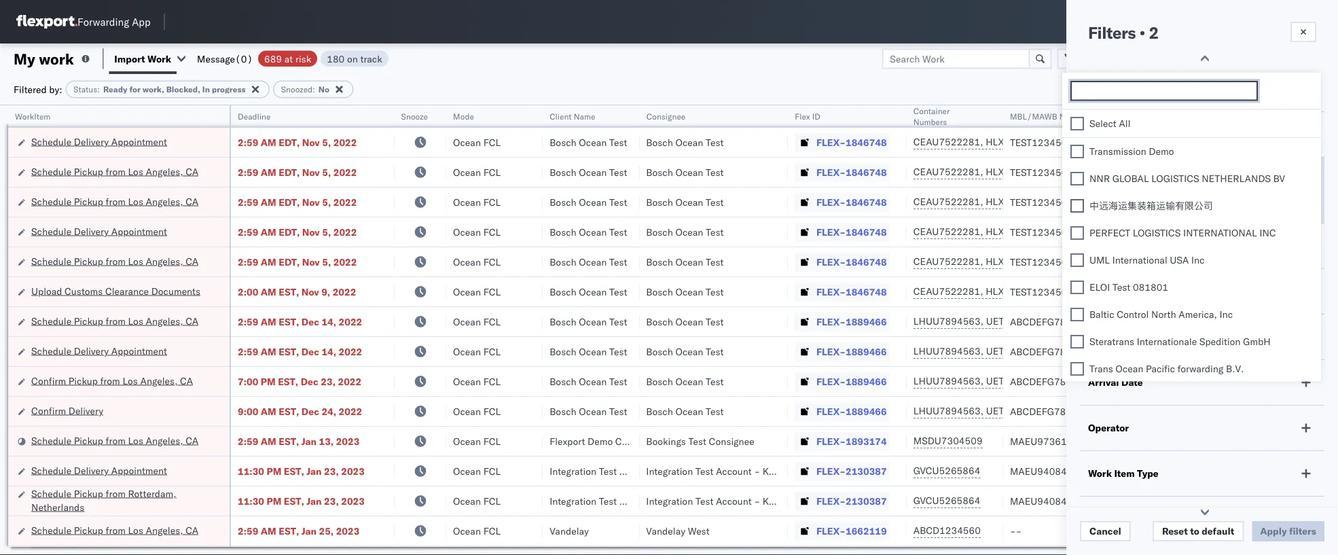 Task type: vqa. For each thing, say whether or not it's contained in the screenshot.
Control
yes



Task type: describe. For each thing, give the bounding box(es) containing it.
perfect logistics international inc
[[1090, 227, 1277, 239]]

3 5, from the top
[[322, 196, 331, 208]]

msdu7304509
[[914, 435, 983, 447]]

2 5, from the top
[[322, 166, 331, 178]]

pacific
[[1147, 363, 1176, 374]]

1 2130387 from the top
[[846, 465, 887, 477]]

perfect
[[1090, 227, 1131, 239]]

schedule pickup from los angeles, ca for 6th schedule pickup from los angeles, ca button from the top of the page
[[31, 524, 199, 536]]

confirm delivery button
[[31, 404, 103, 419]]

11 fcl from the top
[[484, 435, 501, 447]]

confirm delivery
[[31, 405, 103, 417]]

1 11:30 pm est, jan 23, 2023 from the top
[[238, 465, 365, 477]]

1 gvcu5265864 from the top
[[914, 465, 981, 477]]

omkar for test123456
[[1196, 196, 1225, 208]]

5 flex-1846748 from the top
[[817, 256, 887, 268]]

carrier
[[1089, 128, 1121, 140]]

5 ceau7522281, hlxu6269489, hlxu8034992 from the top
[[914, 256, 1125, 267]]

3 resize handle column header from the left
[[430, 105, 447, 555]]

rotterdam,
[[128, 488, 176, 500]]

2:59 am est, dec 14, 2022 for schedule pickup from los angeles, ca
[[238, 316, 362, 328]]

2
[[1150, 22, 1159, 43]]

abcdefg78456546 for confirm pickup from los angeles, ca
[[1011, 376, 1102, 387]]

9:00 am est, dec 24, 2022
[[238, 405, 362, 417]]

3 hlxu6269489, from the top
[[986, 196, 1056, 208]]

code)
[[1089, 83, 1122, 95]]

1 vertical spatial operator
[[1089, 422, 1130, 434]]

7:00 pm est, dec 23, 2022
[[238, 376, 362, 387]]

2:00 am est, nov 9, 2022
[[238, 286, 356, 298]]

spedition
[[1200, 335, 1241, 347]]

steratrans internationale spedition gmbh
[[1090, 335, 1271, 347]]

confirm for confirm delivery
[[31, 405, 66, 417]]

schedule pickup from los angeles, ca link for 6th schedule pickup from los angeles, ca button from the top of the page
[[31, 524, 199, 537]]

transmission demo
[[1090, 145, 1175, 157]]

lhuu7894563, for confirm delivery
[[914, 405, 984, 417]]

ceau7522281, hlxu6269489, hlxu8034992 for upload customs clearance documents button
[[914, 285, 1125, 297]]

4 fcl from the top
[[484, 226, 501, 238]]

schedule delivery appointment link for 1st schedule delivery appointment button from the top of the page
[[31, 135, 167, 149]]

3 ocean fcl from the top
[[453, 196, 501, 208]]

5 fcl from the top
[[484, 256, 501, 268]]

flex-1846748 for 1st schedule delivery appointment button from the top of the page
[[817, 136, 887, 148]]

1 vertical spatial logistics
[[1134, 227, 1181, 239]]

13 fcl from the top
[[484, 495, 501, 507]]

schedule pickup from los angeles, ca link for 5th schedule pickup from los angeles, ca button
[[31, 434, 199, 448]]

ocean fcl for 5th schedule pickup from los angeles, ca button
[[453, 435, 501, 447]]

3 schedule pickup from los angeles, ca button from the top
[[31, 255, 199, 269]]

ca for confirm pickup from los angeles, ca button
[[180, 375, 193, 387]]

trans
[[1090, 363, 1114, 374]]

flex
[[795, 111, 810, 121]]

client name button
[[543, 108, 626, 122]]

abcdefg78456546 for schedule pickup from los angeles, ca
[[1011, 316, 1102, 328]]

4 flex- from the top
[[817, 226, 846, 238]]

2022 for 2nd schedule delivery appointment button from the top of the page
[[334, 226, 357, 238]]

name for carrier name
[[1123, 128, 1150, 140]]

schedule pickup from los angeles, ca link for fourth schedule pickup from los angeles, ca button from the top of the page
[[31, 314, 199, 328]]

mode button
[[447, 108, 530, 122]]

schedule pickup from los angeles, ca link for 4th schedule pickup from los angeles, ca button from the bottom
[[31, 255, 199, 268]]

14 ocean fcl from the top
[[453, 525, 501, 537]]

5 edt, from the top
[[279, 256, 300, 268]]

resize handle column header for deadline button in the left of the page
[[378, 105, 395, 555]]

2 schedule from the top
[[31, 165, 71, 177]]

nov for 1st schedule delivery appointment button from the top of the page
[[302, 136, 320, 148]]

1 gaurav jawla from the top
[[1196, 136, 1253, 148]]

message
[[197, 53, 235, 65]]

3 am from the top
[[261, 196, 277, 208]]

Search Shipments (/) text field
[[1079, 12, 1210, 32]]

3 edt, from the top
[[279, 196, 300, 208]]

2 2:59 from the top
[[238, 166, 259, 178]]

id
[[812, 111, 821, 121]]

import work button
[[114, 53, 171, 65]]

at
[[285, 53, 293, 65]]

2023 right '25,'
[[336, 525, 360, 537]]

import work
[[114, 53, 171, 65]]

flexport. image
[[16, 15, 77, 29]]

cancel
[[1090, 525, 1122, 537]]

am for 5th schedule pickup from los angeles, ca button
[[261, 435, 277, 447]]

: for status
[[97, 84, 100, 94]]

lhuu7894563, for schedule pickup from los angeles, ca
[[914, 315, 984, 327]]

11 am from the top
[[261, 525, 277, 537]]

1 jawla from the top
[[1229, 136, 1253, 148]]

3 schedule from the top
[[31, 195, 71, 207]]

workitem button
[[8, 108, 216, 122]]

mbl/mawb numbers
[[1011, 111, 1094, 121]]

2:59 am est, jan 25, 2023
[[238, 525, 360, 537]]

angeles, inside button
[[140, 375, 178, 387]]

delivery up schedule pickup from rotterdam, netherlands in the bottom left of the page
[[74, 465, 109, 476]]

resize handle column header for container numbers button
[[987, 105, 1004, 555]]

est, for 2nd schedule delivery appointment button from the bottom of the page
[[279, 346, 299, 357]]

client
[[550, 111, 572, 121]]

maeu9736123
[[1011, 435, 1079, 447]]

bv
[[1274, 172, 1286, 184]]

forwarding
[[77, 15, 129, 28]]

from inside schedule pickup from rotterdam, netherlands
[[106, 488, 126, 500]]

filters • 2
[[1089, 22, 1159, 43]]

3 flex-1846748 from the top
[[817, 196, 887, 208]]

2022 for upload customs clearance documents button
[[333, 286, 356, 298]]

flex id button
[[788, 108, 894, 122]]

3 jawla from the top
[[1229, 226, 1253, 238]]

1 11:30 from the top
[[238, 465, 264, 477]]

6 1846748 from the top
[[846, 286, 887, 298]]

vessel name
[[1089, 240, 1147, 252]]

8 flex- from the top
[[817, 346, 846, 357]]

2:59 am edt, nov 5, 2022 for first schedule pickup from los angeles, ca button from the top
[[238, 166, 357, 178]]

1 2:59 from the top
[[238, 136, 259, 148]]

3 ceau7522281, hlxu6269489, hlxu8034992 from the top
[[914, 196, 1125, 208]]

0 vertical spatial logistics
[[1152, 172, 1200, 184]]

1 schedule from the top
[[31, 136, 71, 147]]

demo for transmission
[[1149, 145, 1175, 157]]

delivery up upload customs clearance documents
[[74, 225, 109, 237]]

6 flex- from the top
[[817, 286, 846, 298]]

180 on track
[[327, 53, 382, 65]]

global
[[1113, 172, 1150, 184]]

dec for confirm delivery
[[302, 405, 319, 417]]

schedule pickup from los angeles, ca for fifth schedule pickup from los angeles, ca button from the bottom
[[31, 195, 199, 207]]

5 schedule from the top
[[31, 255, 71, 267]]

2 11:30 pm est, jan 23, 2023 from the top
[[238, 495, 365, 507]]

lhuu7894563, for confirm pickup from los angeles, ca
[[914, 375, 984, 387]]

14 flex- from the top
[[817, 525, 846, 537]]

8 fcl from the top
[[484, 346, 501, 357]]

delivery down workitem button
[[74, 136, 109, 147]]

trans ocean pacific forwarding b.v.
[[1090, 363, 1245, 374]]

2 2130387 from the top
[[846, 495, 887, 507]]

snoozed
[[281, 84, 313, 94]]

los for 4th schedule pickup from los angeles, ca button from the bottom
[[128, 255, 143, 267]]

2:59 am est, dec 14, 2022 for schedule delivery appointment
[[238, 346, 362, 357]]

5 1846748 from the top
[[846, 256, 887, 268]]

2 schedule delivery appointment button from the top
[[31, 225, 167, 240]]

los for fifth schedule pickup from los angeles, ca button from the bottom
[[128, 195, 143, 207]]

uml
[[1090, 254, 1111, 266]]

5 2:59 am edt, nov 5, 2022 from the top
[[238, 256, 357, 268]]

lhuu7894563, for schedule delivery appointment
[[914, 345, 984, 357]]

9,
[[322, 286, 330, 298]]

ocean fcl for 1st schedule delivery appointment button from the top of the page
[[453, 136, 501, 148]]

flex-1889466 for confirm pickup from los angeles, ca
[[817, 376, 887, 387]]

1 vertical spatial inc
[[1220, 308, 1234, 320]]

9:00
[[238, 405, 259, 417]]

4 appointment from the top
[[111, 465, 167, 476]]

12 fcl from the top
[[484, 465, 501, 477]]

1889466 for schedule pickup from los angeles, ca
[[846, 316, 887, 328]]

client name
[[550, 111, 596, 121]]

7 fcl from the top
[[484, 316, 501, 328]]

3 ceau7522281, from the top
[[914, 196, 984, 208]]

flex-1893174
[[817, 435, 887, 447]]

schedule pickup from rotterdam, netherlands link
[[31, 487, 212, 514]]

2 appointment from the top
[[111, 225, 167, 237]]

5 hlxu8034992 from the top
[[1058, 256, 1125, 267]]

2 hlxu6269489, from the top
[[986, 166, 1056, 178]]

los for fourth schedule pickup from los angeles, ca button from the top of the page
[[128, 315, 143, 327]]

terminal
[[1089, 73, 1128, 85]]

1 horizontal spatial deadline
[[1089, 331, 1129, 343]]

ocean fcl for confirm delivery button
[[453, 405, 501, 417]]

mbl/mawb
[[1011, 111, 1058, 121]]

23, for confirm pickup from los angeles, ca
[[321, 376, 336, 387]]

2 flex-2130387 from the top
[[817, 495, 887, 507]]

upload customs clearance documents button
[[31, 284, 200, 299]]

2023 up 2:59 am est, jan 25, 2023 on the left
[[341, 495, 365, 507]]

flex-1889466 for confirm delivery
[[817, 405, 887, 417]]

message (0)
[[197, 53, 253, 65]]

flexport
[[550, 435, 585, 447]]

2023 right 13,
[[336, 435, 360, 447]]

1 hlxu6269489, from the top
[[986, 136, 1056, 148]]

ocean fcl for confirm pickup from los angeles, ca button
[[453, 376, 501, 387]]

consignee inside button
[[647, 111, 686, 121]]

1 1846748 from the top
[[846, 136, 887, 148]]

2 vertical spatial 23,
[[324, 495, 339, 507]]

7 flex- from the top
[[817, 316, 846, 328]]

am for confirm delivery button
[[261, 405, 277, 417]]

north
[[1152, 308, 1177, 320]]

flexport demo consignee
[[550, 435, 661, 447]]

am for 2nd schedule delivery appointment button from the bottom of the page
[[261, 346, 277, 357]]

quoted
[[1089, 285, 1122, 297]]

carrier name
[[1089, 128, 1150, 140]]

nov for upload customs clearance documents button
[[302, 286, 319, 298]]

1 flex- from the top
[[817, 136, 846, 148]]

los for 5th schedule pickup from los angeles, ca button
[[128, 435, 143, 447]]

jaehyung choi - test origin agen
[[1196, 465, 1339, 477]]

2 flex- from the top
[[817, 166, 846, 178]]

am for upload customs clearance documents button
[[261, 286, 277, 298]]

schedule pickup from rotterdam, netherlands button
[[31, 487, 212, 516]]

ca for 6th schedule pickup from los angeles, ca button from the top of the page
[[186, 524, 199, 536]]

4 2:59 from the top
[[238, 226, 259, 238]]

los for first schedule pickup from los angeles, ca button from the top
[[128, 165, 143, 177]]

lhuu7894563, uetu5238478 for confirm delivery
[[914, 405, 1053, 417]]

uetu5238478 for schedule pickup from los angeles, ca
[[987, 315, 1053, 327]]

filtered by:
[[14, 83, 62, 95]]

netherlands
[[1202, 172, 1272, 184]]

中远海运集装箱运输有限公司
[[1090, 199, 1214, 211]]

8 2:59 from the top
[[238, 435, 259, 447]]

: for snoozed
[[313, 84, 315, 94]]

5 5, from the top
[[322, 256, 331, 268]]

180
[[327, 53, 345, 65]]

clearance inside button
[[105, 285, 149, 297]]

confirm pickup from los angeles, ca button
[[31, 374, 193, 389]]

3 hlxu8034992 from the top
[[1058, 196, 1125, 208]]

1889466 for confirm pickup from los angeles, ca
[[846, 376, 887, 387]]

my work
[[14, 49, 74, 68]]

uml international usa inc
[[1090, 254, 1205, 266]]

8 schedule from the top
[[31, 435, 71, 447]]

deadline inside deadline button
[[238, 111, 271, 121]]

est, for confirm pickup from los angeles, ca button
[[278, 376, 298, 387]]

consignee button
[[640, 108, 775, 122]]

eloi test 081801
[[1090, 281, 1169, 293]]

11 resize handle column header from the left
[[1314, 105, 1331, 555]]

all
[[1120, 117, 1131, 129]]

7 schedule from the top
[[31, 345, 71, 357]]

3 gaurav jawla from the top
[[1196, 226, 1253, 238]]

2 gaurav jawla from the top
[[1196, 166, 1253, 178]]

delivery up the confirm pickup from los angeles, ca
[[74, 345, 109, 357]]

2 schedule pickup from los angeles, ca button from the top
[[31, 195, 199, 210]]

flex-1846748 for 2nd schedule delivery appointment button from the top of the page
[[817, 226, 887, 238]]

name for client name
[[574, 111, 596, 121]]

pm for confirm pickup from los angeles, ca
[[261, 376, 276, 387]]

5 hlxu6269489, from the top
[[986, 256, 1056, 267]]

container numbers button
[[907, 103, 990, 127]]

2 gaurav from the top
[[1196, 166, 1227, 178]]

upload customs clearance documents
[[31, 285, 200, 297]]

3 appointment from the top
[[111, 345, 167, 357]]

arrival
[[1089, 377, 1120, 388]]

work item type
[[1089, 468, 1159, 479]]

delivery up control
[[1125, 285, 1162, 297]]

1 schedule pickup from los angeles, ca button from the top
[[31, 165, 199, 180]]

2022 for first schedule pickup from los angeles, ca button from the top
[[334, 166, 357, 178]]

gmbh
[[1244, 335, 1271, 347]]

6 hlxu6269489, from the top
[[986, 285, 1056, 297]]

ceau7522281, hlxu6269489, hlxu8034992 for first schedule pickup from los angeles, ca button from the top
[[914, 166, 1125, 178]]

7:00
[[238, 376, 259, 387]]

jan left '25,'
[[302, 525, 317, 537]]

1 5, from the top
[[322, 136, 331, 148]]

•
[[1140, 22, 1146, 43]]

demo for flexport
[[588, 435, 613, 447]]

689
[[264, 53, 282, 65]]

1889466 for schedule delivery appointment
[[846, 346, 887, 357]]

quoted delivery date
[[1089, 285, 1186, 297]]

flex-1889466 for schedule pickup from los angeles, ca
[[817, 316, 887, 328]]

5 am from the top
[[261, 256, 277, 268]]

2 11:30 from the top
[[238, 495, 264, 507]]

jan left 13,
[[302, 435, 317, 447]]

2 account from the top
[[716, 495, 752, 507]]

1 flex-2130387 from the top
[[817, 465, 887, 477]]

5 schedule pickup from los angeles, ca button from the top
[[31, 434, 199, 449]]

import
[[114, 53, 145, 65]]

confirm pickup from los angeles, ca
[[31, 375, 193, 387]]

10 flex- from the top
[[817, 405, 846, 417]]

schedule pickup from los angeles, ca link for first schedule pickup from los angeles, ca button from the top
[[31, 165, 199, 178]]

6 fcl from the top
[[484, 286, 501, 298]]

9 schedule from the top
[[31, 465, 71, 476]]

2023 down 2:59 am est, jan 13, 2023
[[341, 465, 365, 477]]

4 schedule delivery appointment button from the top
[[31, 464, 167, 479]]

los for 6th schedule pickup from los angeles, ca button from the top of the page
[[128, 524, 143, 536]]

2 karl from the top
[[763, 495, 780, 507]]

2:59 am edt, nov 5, 2022 for 1st schedule delivery appointment button from the top of the page
[[238, 136, 357, 148]]

ca for 5th schedule pickup from los angeles, ca button
[[186, 435, 199, 447]]

1 karl from the top
[[763, 465, 780, 477]]

ocean fcl for upload customs clearance documents button
[[453, 286, 501, 298]]

2:59 am est, jan 13, 2023
[[238, 435, 360, 447]]

9 flex- from the top
[[817, 376, 846, 387]]



Task type: locate. For each thing, give the bounding box(es) containing it.
name inside button
[[574, 111, 596, 121]]

2022 for fourth schedule pickup from los angeles, ca button from the top of the page
[[339, 316, 362, 328]]

omkar down forwarding
[[1196, 376, 1225, 387]]

est, down 9:00 am est, dec 24, 2022 on the left of page
[[279, 435, 299, 447]]

hlxu8034992 up baltic
[[1058, 285, 1125, 297]]

1 vertical spatial clearance
[[1089, 523, 1135, 535]]

0 vertical spatial work
[[148, 53, 171, 65]]

bookings
[[647, 435, 686, 447]]

on
[[347, 53, 358, 65]]

2 schedule pickup from los angeles, ca from the top
[[31, 195, 199, 207]]

ocean fcl for 2nd schedule delivery appointment button from the bottom of the page
[[453, 346, 501, 357]]

3 flex- from the top
[[817, 196, 846, 208]]

2022 for 2nd schedule delivery appointment button from the bottom of the page
[[339, 346, 362, 357]]

schedule delivery appointment button up the confirm pickup from los angeles, ca
[[31, 344, 167, 359]]

6 schedule from the top
[[31, 315, 71, 327]]

abcdefg78456546 up 'maeu9736123' on the right bottom of page
[[1011, 405, 1102, 417]]

2 ceau7522281, hlxu6269489, hlxu8034992 from the top
[[914, 166, 1125, 178]]

1889466
[[846, 316, 887, 328], [846, 346, 887, 357], [846, 376, 887, 387], [846, 405, 887, 417]]

reset to default
[[1163, 525, 1235, 537]]

13,
[[319, 435, 334, 447]]

1 ceau7522281, from the top
[[914, 136, 984, 148]]

1 vertical spatial 23,
[[324, 465, 339, 477]]

0 vertical spatial pm
[[261, 376, 276, 387]]

lhuu7894563, uetu5238478
[[914, 315, 1053, 327], [914, 345, 1053, 357], [914, 375, 1053, 387], [914, 405, 1053, 417]]

gvcu5265864 up the abcd1234560
[[914, 495, 981, 507]]

hlxu8034992 down select
[[1058, 136, 1125, 148]]

lhuu7894563, uetu5238478 for schedule pickup from los angeles, ca
[[914, 315, 1053, 327]]

2 ceau7522281, from the top
[[914, 166, 984, 178]]

vessel
[[1089, 240, 1118, 252]]

schedule delivery appointment link for 2nd schedule delivery appointment button from the top of the page
[[31, 225, 167, 238]]

2:59 am est, dec 14, 2022 up 7:00 pm est, dec 23, 2022
[[238, 346, 362, 357]]

edt, for 2nd schedule delivery appointment button from the top of the page
[[279, 226, 300, 238]]

1 1889466 from the top
[[846, 316, 887, 328]]

0 vertical spatial maeu9408431
[[1011, 465, 1079, 477]]

1 confirm from the top
[[31, 375, 66, 387]]

gvcu5265864 down msdu7304509
[[914, 465, 981, 477]]

1846748
[[846, 136, 887, 148], [846, 166, 887, 178], [846, 196, 887, 208], [846, 226, 887, 238], [846, 256, 887, 268], [846, 286, 887, 298]]

1 lhuu7894563, uetu5238478 from the top
[[914, 315, 1053, 327]]

1 : from the left
[[97, 84, 100, 94]]

0 horizontal spatial customs
[[65, 285, 103, 297]]

3 2:59 am edt, nov 5, 2022 from the top
[[238, 196, 357, 208]]

gaurav jawla
[[1196, 136, 1253, 148], [1196, 166, 1253, 178], [1196, 226, 1253, 238]]

cancel button
[[1081, 521, 1131, 542]]

omkar for abcdefg78456546
[[1196, 376, 1225, 387]]

numbers inside container numbers
[[914, 117, 948, 127]]

2 14, from the top
[[322, 346, 337, 357]]

5 2:59 from the top
[[238, 256, 259, 268]]

23, up 24,
[[321, 376, 336, 387]]

0 vertical spatial 11:30
[[238, 465, 264, 477]]

0 vertical spatial karl
[[763, 465, 780, 477]]

23, down 13,
[[324, 465, 339, 477]]

0 horizontal spatial deadline
[[238, 111, 271, 121]]

1 vertical spatial date
[[1122, 377, 1144, 388]]

west
[[688, 525, 710, 537]]

flex-2130387
[[817, 465, 887, 477], [817, 495, 887, 507]]

demo right flexport
[[588, 435, 613, 447]]

filtered
[[14, 83, 47, 95]]

clearance inside 'ready for customs clearance'
[[1089, 523, 1135, 535]]

13 ocean fcl from the top
[[453, 495, 501, 507]]

numbers inside the mbl/mawb numbers button
[[1060, 111, 1094, 121]]

2 jawla from the top
[[1229, 166, 1253, 178]]

name for vessel name
[[1120, 240, 1147, 252]]

0 horizontal spatial work
[[148, 53, 171, 65]]

: up workitem button
[[97, 84, 100, 94]]

hlxu8034992 up the vessel
[[1058, 226, 1125, 238]]

4 schedule from the top
[[31, 225, 71, 237]]

numbers up carrier
[[1060, 111, 1094, 121]]

vandelay
[[550, 525, 589, 537], [647, 525, 686, 537]]

actions
[[1294, 111, 1322, 121]]

1 horizontal spatial numbers
[[1060, 111, 1094, 121]]

work left item
[[1089, 468, 1113, 479]]

1 horizontal spatial operator
[[1196, 111, 1229, 121]]

10 resize handle column header from the left
[[1270, 105, 1286, 555]]

2 hlxu8034992 from the top
[[1058, 166, 1125, 178]]

5 schedule pickup from los angeles, ca link from the top
[[31, 434, 199, 448]]

0 vertical spatial 11:30 pm est, jan 23, 2023
[[238, 465, 365, 477]]

confirm pickup from los angeles, ca link
[[31, 374, 193, 388]]

flex-1846748 for first schedule pickup from los angeles, ca button from the top
[[817, 166, 887, 178]]

account
[[716, 465, 752, 477], [716, 495, 752, 507]]

savant for lhuu7894563, uetu5238478
[[1227, 376, 1257, 387]]

schedule pickup from los angeles, ca for first schedule pickup from los angeles, ca button from the top
[[31, 165, 199, 177]]

23,
[[321, 376, 336, 387], [324, 465, 339, 477], [324, 495, 339, 507]]

hlxu8034992 for first schedule pickup from los angeles, ca button from the top
[[1058, 166, 1125, 178]]

0 horizontal spatial :
[[97, 84, 100, 94]]

resize handle column header
[[213, 105, 230, 555], [378, 105, 395, 555], [430, 105, 447, 555], [527, 105, 543, 555], [623, 105, 640, 555], [772, 105, 788, 555], [891, 105, 907, 555], [987, 105, 1004, 555], [1173, 105, 1190, 555], [1270, 105, 1286, 555], [1314, 105, 1331, 555]]

2 1846748 from the top
[[846, 166, 887, 178]]

lagerfeld up flex-1662119
[[783, 495, 823, 507]]

flex-2130387 button
[[795, 462, 890, 481], [795, 462, 890, 481], [795, 492, 890, 511], [795, 492, 890, 511]]

1 account from the top
[[716, 465, 752, 477]]

10 ocean fcl from the top
[[453, 405, 501, 417]]

est, for 4th schedule delivery appointment button
[[284, 465, 304, 477]]

2 vertical spatial pm
[[267, 495, 282, 507]]

12 ocean fcl from the top
[[453, 465, 501, 477]]

abcdefg78456546 down eloi
[[1011, 316, 1102, 328]]

name for consignee name
[[1139, 174, 1166, 186]]

1 vertical spatial omkar savant
[[1196, 376, 1257, 387]]

abcdefg78456546 up "trans"
[[1011, 346, 1102, 357]]

pm down 2:59 am est, jan 13, 2023
[[267, 465, 282, 477]]

11:30 pm est, jan 23, 2023 up 2:59 am est, jan 25, 2023 on the left
[[238, 495, 365, 507]]

11:30 down 2:59 am est, jan 13, 2023
[[238, 465, 264, 477]]

10 am from the top
[[261, 435, 277, 447]]

schedule delivery appointment for "schedule delivery appointment" link for 4th schedule delivery appointment button
[[31, 465, 167, 476]]

confirm inside confirm delivery link
[[31, 405, 66, 417]]

workitem
[[15, 111, 51, 121]]

nov
[[302, 136, 320, 148], [302, 166, 320, 178], [302, 196, 320, 208], [302, 226, 320, 238], [302, 256, 320, 268], [302, 286, 319, 298]]

-
[[755, 465, 761, 477], [1261, 465, 1267, 477], [755, 495, 761, 507], [1011, 525, 1016, 537], [1016, 525, 1022, 537]]

0 horizontal spatial operator
[[1089, 422, 1130, 434]]

0 vertical spatial integration test account - karl lagerfeld
[[647, 465, 823, 477]]

clearance down work item type
[[1089, 523, 1135, 535]]

control
[[1117, 308, 1150, 320]]

1 vertical spatial integration
[[647, 495, 693, 507]]

confirm delivery link
[[31, 404, 103, 418]]

schedule delivery appointment up upload customs clearance documents
[[31, 225, 167, 237]]

2:59 am est, dec 14, 2022
[[238, 316, 362, 328], [238, 346, 362, 357]]

maeu9408431 down 'maeu9736123' on the right bottom of page
[[1011, 465, 1079, 477]]

jawla up netherlands
[[1229, 136, 1253, 148]]

ready for customs clearance
[[1089, 513, 1177, 535]]

1 horizontal spatial clearance
[[1089, 523, 1135, 535]]

abcdefg78456546 down "trans"
[[1011, 376, 1102, 387]]

flex-1846748 button
[[795, 133, 890, 152], [795, 133, 890, 152], [795, 163, 890, 182], [795, 163, 890, 182], [795, 193, 890, 212], [795, 193, 890, 212], [795, 223, 890, 242], [795, 223, 890, 242], [795, 252, 890, 272], [795, 252, 890, 272], [795, 282, 890, 301], [795, 282, 890, 301]]

jan up '25,'
[[307, 495, 322, 507]]

1 horizontal spatial date
[[1165, 285, 1186, 297]]

est, for 5th schedule pickup from los angeles, ca button
[[279, 435, 299, 447]]

0 vertical spatial integration
[[647, 465, 693, 477]]

test123456 for upload customs clearance documents button
[[1011, 286, 1068, 298]]

uetu5238478 for schedule delivery appointment
[[987, 345, 1053, 357]]

1 vertical spatial account
[[716, 495, 752, 507]]

est, down 2:00 am est, nov 9, 2022
[[279, 316, 299, 328]]

0 horizontal spatial ready
[[103, 84, 127, 94]]

maeu9408431 up -- in the right bottom of the page
[[1011, 495, 1079, 507]]

origin
[[1290, 465, 1316, 477]]

list box
[[1063, 110, 1322, 555]]

2 : from the left
[[313, 84, 315, 94]]

dec left 24,
[[302, 405, 319, 417]]

schedule pickup from los angeles, ca for 4th schedule pickup from los angeles, ca button from the bottom
[[31, 255, 199, 267]]

gaurav for "schedule delivery appointment" link for 2nd schedule delivery appointment button from the top of the page
[[1196, 226, 1227, 238]]

2 am from the top
[[261, 166, 277, 178]]

11 ocean fcl from the top
[[453, 435, 501, 447]]

4 1889466 from the top
[[846, 405, 887, 417]]

clearance left documents
[[105, 285, 149, 297]]

est, up 9:00 am est, dec 24, 2022 on the left of page
[[278, 376, 298, 387]]

0 horizontal spatial demo
[[588, 435, 613, 447]]

inc up spedition
[[1220, 308, 1234, 320]]

0 vertical spatial jawla
[[1229, 136, 1253, 148]]

name
[[574, 111, 596, 121], [1123, 128, 1150, 140], [1139, 174, 1166, 186], [1120, 240, 1147, 252]]

:
[[97, 84, 100, 94], [313, 84, 315, 94]]

1 horizontal spatial customs
[[1137, 513, 1177, 525]]

agen
[[1319, 465, 1339, 477]]

0 vertical spatial confirm
[[31, 375, 66, 387]]

1 vertical spatial deadline
[[1089, 331, 1129, 343]]

4 ceau7522281, hlxu6269489, hlxu8034992 from the top
[[914, 226, 1125, 238]]

schedule pickup from rotterdam, netherlands
[[31, 488, 176, 513]]

1662119
[[846, 525, 887, 537]]

1 abcdefg78456546 from the top
[[1011, 316, 1102, 328]]

1 schedule delivery appointment from the top
[[31, 136, 167, 147]]

jawla left inc
[[1229, 226, 1253, 238]]

omkar savant down b.v.
[[1196, 376, 1257, 387]]

uetu5238478 for confirm pickup from los angeles, ca
[[987, 375, 1053, 387]]

1 am from the top
[[261, 136, 277, 148]]

uetu5238478 for confirm delivery
[[987, 405, 1053, 417]]

4 1846748 from the top
[[846, 226, 887, 238]]

ocean inside list box
[[1116, 363, 1144, 374]]

date right arrival
[[1122, 377, 1144, 388]]

logistics
[[1152, 172, 1200, 184], [1134, 227, 1181, 239]]

ceau7522281, for upload customs clearance documents button
[[914, 285, 984, 297]]

1 horizontal spatial :
[[313, 84, 315, 94]]

status : ready for work, blocked, in progress
[[73, 84, 246, 94]]

Search Work text field
[[882, 49, 1031, 69]]

mbl/mawb numbers button
[[1004, 108, 1176, 122]]

14, down 9,
[[322, 316, 337, 328]]

progress
[[212, 84, 246, 94]]

1 vertical spatial flex-2130387
[[817, 495, 887, 507]]

0 vertical spatial ready
[[103, 84, 127, 94]]

0 vertical spatial omkar savant
[[1196, 196, 1257, 208]]

savant for ceau7522281, hlxu6269489, hlxu8034992
[[1227, 196, 1257, 208]]

work
[[148, 53, 171, 65], [1089, 468, 1113, 479]]

est, for upload customs clearance documents button
[[279, 286, 299, 298]]

schedule delivery appointment up the confirm pickup from los angeles, ca
[[31, 345, 167, 357]]

schedule pickup from los angeles, ca
[[31, 165, 199, 177], [31, 195, 199, 207], [31, 255, 199, 267], [31, 315, 199, 327], [31, 435, 199, 447], [31, 524, 199, 536]]

schedule delivery appointment for "schedule delivery appointment" link corresponding to 1st schedule delivery appointment button from the top of the page
[[31, 136, 167, 147]]

2130387 up 1662119
[[846, 495, 887, 507]]

schedule delivery appointment link up upload customs clearance documents
[[31, 225, 167, 238]]

est, up 2:59 am est, jan 25, 2023 on the left
[[284, 495, 304, 507]]

dec
[[302, 316, 319, 328], [302, 346, 319, 357], [301, 376, 319, 387], [302, 405, 319, 417]]

6 2:59 from the top
[[238, 316, 259, 328]]

gaurav up nnr global logistics netherlands bv
[[1196, 136, 1227, 148]]

2 schedule pickup from los angeles, ca link from the top
[[31, 195, 199, 208]]

0 vertical spatial gaurav jawla
[[1196, 136, 1253, 148]]

resize handle column header for client name button
[[623, 105, 640, 555]]

2 fcl from the top
[[484, 166, 501, 178]]

hlxu8034992 for 1st schedule delivery appointment button from the top of the page
[[1058, 136, 1125, 148]]

forwarding app link
[[16, 15, 151, 29]]

2130387 down "1893174"
[[846, 465, 887, 477]]

2 vertical spatial gaurav jawla
[[1196, 226, 1253, 238]]

integration test account - karl lagerfeld up west
[[647, 495, 823, 507]]

schedule delivery appointment down workitem button
[[31, 136, 167, 147]]

inc
[[1260, 227, 1277, 239]]

23, for schedule delivery appointment
[[324, 465, 339, 477]]

14 fcl from the top
[[484, 525, 501, 537]]

baltic control north america, inc
[[1090, 308, 1234, 320]]

schedule pickup from los angeles, ca link for fifth schedule pickup from los angeles, ca button from the bottom
[[31, 195, 199, 208]]

6 test123456 from the top
[[1011, 286, 1068, 298]]

snooze
[[401, 111, 428, 121]]

0 horizontal spatial clearance
[[105, 285, 149, 297]]

nov for first schedule pickup from los angeles, ca button from the top
[[302, 166, 320, 178]]

edt, for 1st schedule delivery appointment button from the top of the page
[[279, 136, 300, 148]]

ocean fcl
[[453, 136, 501, 148], [453, 166, 501, 178], [453, 196, 501, 208], [453, 226, 501, 238], [453, 256, 501, 268], [453, 286, 501, 298], [453, 316, 501, 328], [453, 346, 501, 357], [453, 376, 501, 387], [453, 405, 501, 417], [453, 435, 501, 447], [453, 465, 501, 477], [453, 495, 501, 507], [453, 525, 501, 537]]

5 test123456 from the top
[[1011, 256, 1068, 268]]

reset to default button
[[1153, 521, 1245, 542]]

1 vertical spatial confirm
[[31, 405, 66, 417]]

list box containing select all
[[1063, 110, 1322, 555]]

1 vertical spatial ready
[[1089, 513, 1117, 525]]

operator up netherlands
[[1196, 111, 1229, 121]]

4 ceau7522281, from the top
[[914, 226, 984, 238]]

ready
[[103, 84, 127, 94], [1089, 513, 1117, 525]]

customs
[[65, 285, 103, 297], [1137, 513, 1177, 525]]

schedule delivery appointment up schedule pickup from rotterdam, netherlands in the bottom left of the page
[[31, 465, 167, 476]]

los inside button
[[123, 375, 138, 387]]

1 integration test account - karl lagerfeld from the top
[[647, 465, 823, 477]]

1 vertical spatial gaurav jawla
[[1196, 166, 1253, 178]]

0 vertical spatial account
[[716, 465, 752, 477]]

3 schedule pickup from los angeles, ca from the top
[[31, 255, 199, 267]]

schedule delivery appointment for "schedule delivery appointment" link related to 2nd schedule delivery appointment button from the bottom of the page
[[31, 345, 167, 357]]

numbers down container
[[914, 117, 948, 127]]

3 fcl from the top
[[484, 196, 501, 208]]

2:59 am est, dec 14, 2022 down 2:00 am est, nov 9, 2022
[[238, 316, 362, 328]]

1 vertical spatial savant
[[1227, 376, 1257, 387]]

am for fourth schedule pickup from los angeles, ca button from the top of the page
[[261, 316, 277, 328]]

ca inside button
[[180, 375, 193, 387]]

1 vertical spatial jawla
[[1229, 166, 1253, 178]]

hlxu8034992 for upload customs clearance documents button
[[1058, 285, 1125, 297]]

0 horizontal spatial inc
[[1192, 254, 1205, 266]]

0 horizontal spatial vandelay
[[550, 525, 589, 537]]

flex-
[[817, 136, 846, 148], [817, 166, 846, 178], [817, 196, 846, 208], [817, 226, 846, 238], [817, 256, 846, 268], [817, 286, 846, 298], [817, 316, 846, 328], [817, 346, 846, 357], [817, 376, 846, 387], [817, 405, 846, 417], [817, 435, 846, 447], [817, 465, 846, 477], [817, 495, 846, 507], [817, 525, 846, 537]]

abcdefg78456546 for confirm delivery
[[1011, 405, 1102, 417]]

2 vertical spatial gaurav
[[1196, 226, 1227, 238]]

lagerfeld down flex-1893174
[[783, 465, 823, 477]]

appointment up upload customs clearance documents
[[111, 225, 167, 237]]

pm for schedule delivery appointment
[[267, 465, 282, 477]]

deadline button
[[231, 108, 381, 122]]

flex-2130387 down flex-1893174
[[817, 465, 887, 477]]

schedule pickup from los angeles, ca button
[[31, 165, 199, 180], [31, 195, 199, 210], [31, 255, 199, 269], [31, 314, 199, 329], [31, 434, 199, 449], [31, 524, 199, 539]]

track
[[361, 53, 382, 65]]

ceau7522281, for 2nd schedule delivery appointment button from the top of the page
[[914, 226, 984, 238]]

2130387
[[846, 465, 887, 477], [846, 495, 887, 507]]

6 schedule pickup from los angeles, ca button from the top
[[31, 524, 199, 539]]

1 vertical spatial omkar
[[1196, 376, 1225, 387]]

gaurav up international
[[1196, 166, 1227, 178]]

schedule delivery appointment link down workitem button
[[31, 135, 167, 149]]

resize handle column header for mode button
[[527, 105, 543, 555]]

1 vertical spatial integration test account - karl lagerfeld
[[647, 495, 823, 507]]

4 hlxu8034992 from the top
[[1058, 226, 1125, 238]]

9 fcl from the top
[[484, 376, 501, 387]]

pm right 7:00
[[261, 376, 276, 387]]

ca for 4th schedule pickup from los angeles, ca button from the bottom
[[186, 255, 199, 267]]

10 fcl from the top
[[484, 405, 501, 417]]

omkar savant for ceau7522281, hlxu6269489, hlxu8034992
[[1196, 196, 1257, 208]]

demo up nnr global logistics netherlands bv
[[1149, 145, 1175, 157]]

1 vertical spatial maeu9408431
[[1011, 495, 1079, 507]]

savant down netherlands
[[1227, 196, 1257, 208]]

inc
[[1192, 254, 1205, 266], [1220, 308, 1234, 320]]

1 savant from the top
[[1227, 196, 1257, 208]]

1 vertical spatial 11:30 pm est, jan 23, 2023
[[238, 495, 365, 507]]

name right client
[[574, 111, 596, 121]]

dec for confirm pickup from los angeles, ca
[[301, 376, 319, 387]]

1889466 for confirm delivery
[[846, 405, 887, 417]]

6 ocean fcl from the top
[[453, 286, 501, 298]]

1 ocean fcl from the top
[[453, 136, 501, 148]]

test123456 for 2nd schedule delivery appointment button from the top of the page
[[1011, 226, 1068, 238]]

1 vertical spatial gvcu5265864
[[914, 495, 981, 507]]

1 vertical spatial work
[[1089, 468, 1113, 479]]

1 horizontal spatial demo
[[1149, 145, 1175, 157]]

est, left 9,
[[279, 286, 299, 298]]

4 2:59 am edt, nov 5, 2022 from the top
[[238, 226, 357, 238]]

1 vertical spatial 2:59 am est, dec 14, 2022
[[238, 346, 362, 357]]

nnr global logistics netherlands bv
[[1090, 172, 1286, 184]]

11 schedule from the top
[[31, 524, 71, 536]]

25,
[[319, 525, 334, 537]]

hlxu8034992 for 2nd schedule delivery appointment button from the top of the page
[[1058, 226, 1125, 238]]

1 appointment from the top
[[111, 136, 167, 147]]

1 horizontal spatial work
[[1089, 468, 1113, 479]]

ceau7522281, hlxu6269489, hlxu8034992 for 2nd schedule delivery appointment button from the top of the page
[[914, 226, 1125, 238]]

container
[[914, 106, 950, 116]]

flex-1889466 for schedule delivery appointment
[[817, 346, 887, 357]]

2:59
[[238, 136, 259, 148], [238, 166, 259, 178], [238, 196, 259, 208], [238, 226, 259, 238], [238, 256, 259, 268], [238, 316, 259, 328], [238, 346, 259, 357], [238, 435, 259, 447], [238, 525, 259, 537]]

am for first schedule pickup from los angeles, ca button from the top
[[261, 166, 277, 178]]

integration down bookings in the bottom of the page
[[647, 465, 693, 477]]

work right import
[[148, 53, 171, 65]]

est, left '25,'
[[279, 525, 299, 537]]

container numbers
[[914, 106, 950, 127]]

type
[[1138, 468, 1159, 479]]

savant
[[1227, 196, 1257, 208], [1227, 376, 1257, 387]]

lhuu7894563, uetu5238478 for schedule delivery appointment
[[914, 345, 1053, 357]]

abcd1234560
[[914, 525, 981, 537]]

0 horizontal spatial date
[[1122, 377, 1144, 388]]

1 maeu9408431 from the top
[[1011, 465, 1079, 477]]

integration up the vandelay west
[[647, 495, 693, 507]]

2 resize handle column header from the left
[[378, 105, 395, 555]]

am for 2nd schedule delivery appointment button from the top of the page
[[261, 226, 277, 238]]

ready left for
[[103, 84, 127, 94]]

edt, for first schedule pickup from los angeles, ca button from the top
[[279, 166, 300, 178]]

confirm
[[31, 375, 66, 387], [31, 405, 66, 417]]

schedule inside schedule pickup from rotterdam, netherlands
[[31, 488, 71, 500]]

1 lagerfeld from the top
[[783, 465, 823, 477]]

eloi
[[1090, 281, 1111, 293]]

0 vertical spatial gaurav
[[1196, 136, 1227, 148]]

2022 for 1st schedule delivery appointment button from the top of the page
[[334, 136, 357, 148]]

9 ocean fcl from the top
[[453, 376, 501, 387]]

est, for fourth schedule pickup from los angeles, ca button from the top of the page
[[279, 316, 299, 328]]

choi
[[1239, 465, 1259, 477]]

jan down 13,
[[307, 465, 322, 477]]

maeu9408431
[[1011, 465, 1079, 477], [1011, 495, 1079, 507]]

hlxu8034992 down transmission
[[1058, 166, 1125, 178]]

pickup inside schedule pickup from rotterdam, netherlands
[[74, 488, 103, 500]]

10 schedule from the top
[[31, 488, 71, 500]]

1 vertical spatial pm
[[267, 465, 282, 477]]

logistics down 中远海运集装箱运输有限公司
[[1134, 227, 1181, 239]]

test123456 for 1st schedule delivery appointment button from the top of the page
[[1011, 136, 1068, 148]]

resize handle column header for flex id "button" at the top right
[[891, 105, 907, 555]]

5 ocean fcl from the top
[[453, 256, 501, 268]]

2 lagerfeld from the top
[[783, 495, 823, 507]]

0 vertical spatial date
[[1165, 285, 1186, 297]]

terminal (firms code)
[[1089, 73, 1166, 95]]

upload
[[31, 285, 62, 297]]

am for 1st schedule delivery appointment button from the top of the page
[[261, 136, 277, 148]]

14, for schedule pickup from los angeles, ca
[[322, 316, 337, 328]]

1 vertical spatial demo
[[588, 435, 613, 447]]

hlxu8034992 down nnr on the right top of page
[[1058, 196, 1125, 208]]

(0)
[[235, 53, 253, 65]]

resize handle column header for consignee button
[[772, 105, 788, 555]]

1 vertical spatial 14,
[[322, 346, 337, 357]]

b.v.
[[1227, 363, 1245, 374]]

schedule delivery appointment for "schedule delivery appointment" link for 2nd schedule delivery appointment button from the top of the page
[[31, 225, 167, 237]]

1 horizontal spatial vandelay
[[647, 525, 686, 537]]

resize handle column header for workitem button
[[213, 105, 230, 555]]

forwarding
[[1178, 363, 1224, 374]]

schedule delivery appointment button up schedule pickup from rotterdam, netherlands in the bottom left of the page
[[31, 464, 167, 479]]

dec up 7:00 pm est, dec 23, 2022
[[302, 346, 319, 357]]

1 vertical spatial lagerfeld
[[783, 495, 823, 507]]

work
[[39, 49, 74, 68]]

2 uetu5238478 from the top
[[987, 345, 1053, 357]]

dec up 9:00 am est, dec 24, 2022 on the left of page
[[301, 376, 319, 387]]

3 schedule delivery appointment button from the top
[[31, 344, 167, 359]]

0 vertical spatial 14,
[[322, 316, 337, 328]]

23, up '25,'
[[324, 495, 339, 507]]

flex-2130387 up flex-1662119
[[817, 495, 887, 507]]

ca for first schedule pickup from los angeles, ca button from the top
[[186, 165, 199, 177]]

ready inside 'ready for customs clearance'
[[1089, 513, 1117, 525]]

0 vertical spatial flex-2130387
[[817, 465, 887, 477]]

4 lhuu7894563, from the top
[[914, 405, 984, 417]]

clearance
[[105, 285, 149, 297], [1089, 523, 1135, 535]]

0 vertical spatial inc
[[1192, 254, 1205, 266]]

pm up 2:59 am est, jan 25, 2023 on the left
[[267, 495, 282, 507]]

0 vertical spatial gvcu5265864
[[914, 465, 981, 477]]

confirm for confirm pickup from los angeles, ca
[[31, 375, 66, 387]]

gaurav left inc
[[1196, 226, 1227, 238]]

los for confirm pickup from los angeles, ca button
[[123, 375, 138, 387]]

ready up cancel
[[1089, 513, 1117, 525]]

customs inside button
[[65, 285, 103, 297]]

3 gaurav from the top
[[1196, 226, 1227, 238]]

0 vertical spatial 2:59 am est, dec 14, 2022
[[238, 316, 362, 328]]

11 flex- from the top
[[817, 435, 846, 447]]

2 omkar from the top
[[1196, 376, 1225, 387]]

ocean fcl for 4th schedule delivery appointment button
[[453, 465, 501, 477]]

1 2:59 am edt, nov 5, 2022 from the top
[[238, 136, 357, 148]]

1 horizontal spatial ready
[[1089, 513, 1117, 525]]

14, up 7:00 pm est, dec 23, 2022
[[322, 346, 337, 357]]

item
[[1115, 468, 1135, 479]]

None text field
[[1076, 86, 1257, 98]]

2:00
[[238, 286, 259, 298]]

4 schedule pickup from los angeles, ca from the top
[[31, 315, 199, 327]]

3 schedule delivery appointment from the top
[[31, 345, 167, 357]]

schedule delivery appointment button down workitem button
[[31, 135, 167, 150]]

1 vertical spatial gaurav
[[1196, 166, 1227, 178]]

confirm inside confirm pickup from los angeles, ca link
[[31, 375, 66, 387]]

customs inside 'ready for customs clearance'
[[1137, 513, 1177, 525]]

3 lhuu7894563, uetu5238478 from the top
[[914, 375, 1053, 387]]

1 vertical spatial 2130387
[[846, 495, 887, 507]]

None checkbox
[[1071, 117, 1085, 130], [1071, 172, 1085, 185], [1071, 199, 1085, 212], [1071, 280, 1085, 294], [1071, 308, 1085, 321], [1071, 335, 1085, 348], [1071, 362, 1085, 376], [1071, 117, 1085, 130], [1071, 172, 1085, 185], [1071, 199, 1085, 212], [1071, 280, 1085, 294], [1071, 308, 1085, 321], [1071, 335, 1085, 348], [1071, 362, 1085, 376]]

2023
[[336, 435, 360, 447], [341, 465, 365, 477], [341, 495, 365, 507], [336, 525, 360, 537]]

1 flex-1846748 from the top
[[817, 136, 887, 148]]

filters
[[1089, 22, 1136, 43]]

0 vertical spatial lagerfeld
[[783, 465, 823, 477]]

2 integration from the top
[[647, 495, 693, 507]]

0 vertical spatial 23,
[[321, 376, 336, 387]]

4 flex-1889466 from the top
[[817, 405, 887, 417]]

name up transmission demo
[[1123, 128, 1150, 140]]

name up international
[[1120, 240, 1147, 252]]

name up 中远海运集装箱运输有限公司
[[1139, 174, 1166, 186]]

4 schedule pickup from los angeles, ca link from the top
[[31, 314, 199, 328]]

0 vertical spatial operator
[[1196, 111, 1229, 121]]

2 confirm from the top
[[31, 405, 66, 417]]

2 vertical spatial jawla
[[1229, 226, 1253, 238]]

1 integration from the top
[[647, 465, 693, 477]]

: left no
[[313, 84, 315, 94]]

demo inside list box
[[1149, 145, 1175, 157]]

5 flex- from the top
[[817, 256, 846, 268]]

2 test123456 from the top
[[1011, 166, 1068, 178]]

schedule delivery appointment link for 2nd schedule delivery appointment button from the bottom of the page
[[31, 344, 167, 358]]

0 vertical spatial omkar
[[1196, 196, 1225, 208]]

blocked,
[[166, 84, 200, 94]]

omkar up international
[[1196, 196, 1225, 208]]

los
[[128, 165, 143, 177], [128, 195, 143, 207], [128, 255, 143, 267], [128, 315, 143, 327], [123, 375, 138, 387], [128, 435, 143, 447], [128, 524, 143, 536]]

0 horizontal spatial numbers
[[914, 117, 948, 127]]

resize handle column header for the mbl/mawb numbers button
[[1173, 105, 1190, 555]]

1 horizontal spatial inc
[[1220, 308, 1234, 320]]

date up north at the right of the page
[[1165, 285, 1186, 297]]

gaurav for "schedule delivery appointment" link corresponding to 1st schedule delivery appointment button from the top of the page
[[1196, 136, 1227, 148]]

0 vertical spatial clearance
[[105, 285, 149, 297]]

gaurav jawla left inc
[[1196, 226, 1253, 238]]

6 am from the top
[[261, 286, 277, 298]]

delivery down confirm pickup from los angeles, ca button
[[68, 405, 103, 417]]

schedule delivery appointment link up schedule pickup from rotterdam, netherlands in the bottom left of the page
[[31, 464, 167, 477]]

international
[[1113, 254, 1168, 266]]

2 integration test account - karl lagerfeld from the top
[[647, 495, 823, 507]]

delivery inside confirm delivery link
[[68, 405, 103, 417]]

abcdefg78456546 for schedule delivery appointment
[[1011, 346, 1102, 357]]

0 vertical spatial deadline
[[238, 111, 271, 121]]

11:30 pm est, jan 23, 2023 down 2:59 am est, jan 13, 2023
[[238, 465, 365, 477]]

5 resize handle column header from the left
[[623, 105, 640, 555]]

work,
[[143, 84, 164, 94]]

est, down 2:59 am est, jan 13, 2023
[[284, 465, 304, 477]]

1 vertical spatial customs
[[1137, 513, 1177, 525]]

jawla left bv
[[1229, 166, 1253, 178]]

2 gvcu5265864 from the top
[[914, 495, 981, 507]]

--
[[1011, 525, 1022, 537]]

None checkbox
[[1071, 144, 1085, 158], [1071, 226, 1085, 240], [1071, 253, 1085, 267], [1071, 144, 1085, 158], [1071, 226, 1085, 240], [1071, 253, 1085, 267]]

test123456 for first schedule pickup from los angeles, ca button from the top
[[1011, 166, 1068, 178]]

est, up 2:59 am est, jan 13, 2023
[[279, 405, 299, 417]]

0 vertical spatial 2130387
[[846, 465, 887, 477]]

0 vertical spatial savant
[[1227, 196, 1257, 208]]

2 1889466 from the top
[[846, 346, 887, 357]]

1 vertical spatial 11:30
[[238, 495, 264, 507]]

schedule pickup from los angeles, ca for 5th schedule pickup from los angeles, ca button
[[31, 435, 199, 447]]

2022 for confirm pickup from los angeles, ca button
[[338, 376, 362, 387]]

1 vertical spatial karl
[[763, 495, 780, 507]]

11:30 up 2:59 am est, jan 25, 2023 on the left
[[238, 495, 264, 507]]

0 vertical spatial demo
[[1149, 145, 1175, 157]]

0 vertical spatial customs
[[65, 285, 103, 297]]

from
[[106, 165, 126, 177], [106, 195, 126, 207], [106, 255, 126, 267], [106, 315, 126, 327], [100, 375, 120, 387], [106, 435, 126, 447], [106, 488, 126, 500], [106, 524, 126, 536]]



